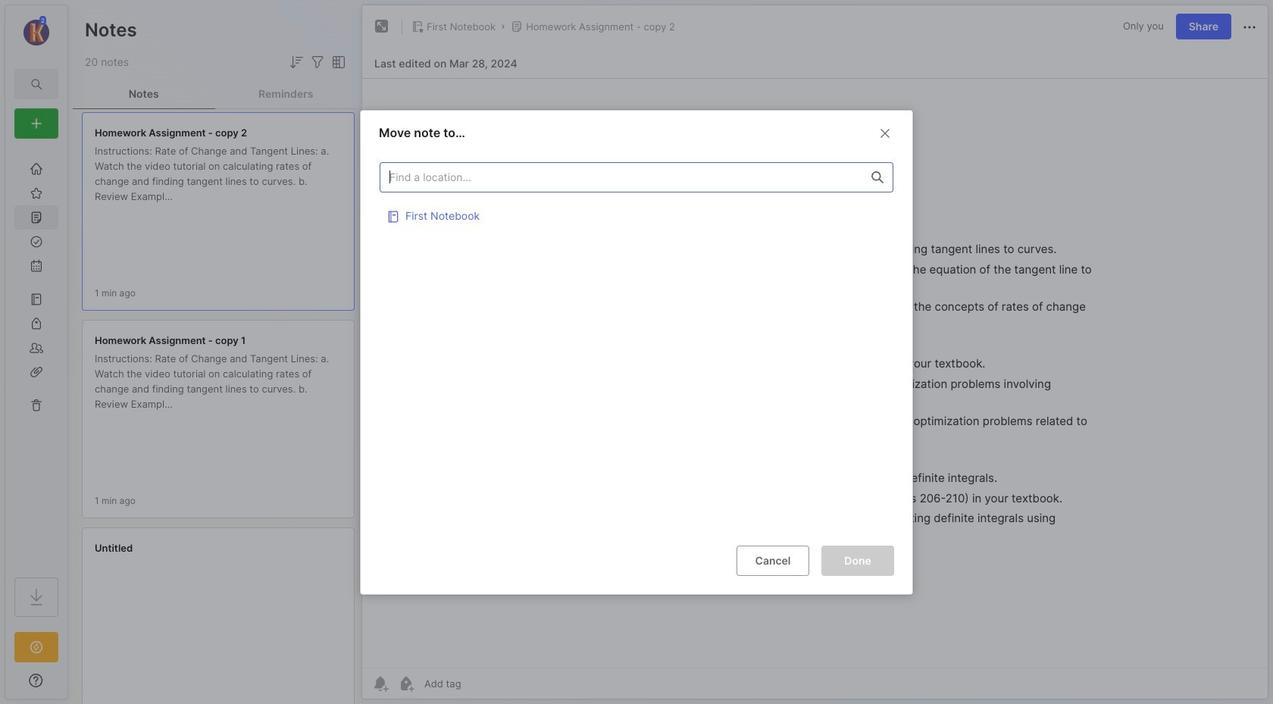 Task type: vqa. For each thing, say whether or not it's contained in the screenshot.
Edit search icon
yes



Task type: locate. For each thing, give the bounding box(es) containing it.
add a reminder image
[[371, 675, 390, 693]]

close image
[[876, 124, 894, 142]]

expand note image
[[373, 17, 391, 36]]

note window element
[[362, 5, 1269, 700]]

cell inside find a location field
[[380, 199, 894, 230]]

tab list
[[73, 79, 357, 109]]

upgrade image
[[27, 638, 45, 656]]

main element
[[0, 0, 73, 704]]

cell
[[380, 199, 894, 230]]

tree inside main element
[[5, 148, 67, 564]]

tree
[[5, 148, 67, 564]]

add tag image
[[397, 675, 415, 693]]

Note Editor text field
[[362, 78, 1268, 668]]

Find a location field
[[372, 154, 901, 533]]



Task type: describe. For each thing, give the bounding box(es) containing it.
edit search image
[[27, 75, 45, 93]]

Find a location… text field
[[380, 164, 862, 189]]

home image
[[29, 161, 44, 177]]



